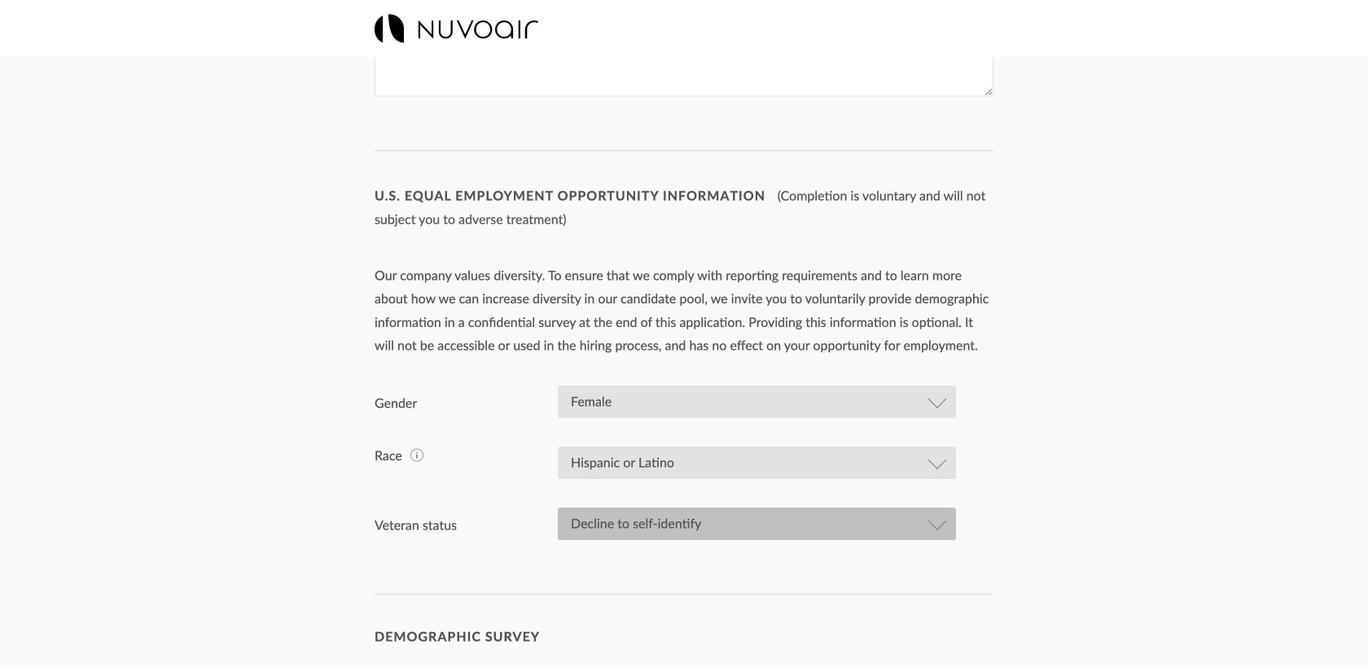 Task type: describe. For each thing, give the bounding box(es) containing it.
nuvoair logo image
[[375, 14, 538, 43]]



Task type: vqa. For each thing, say whether or not it's contained in the screenshot.
Hypebeast Logo
no



Task type: locate. For each thing, give the bounding box(es) containing it.
Add a cover letter or anything else you want to share. text field
[[375, 0, 994, 97]]

click to see details about each option. image
[[410, 449, 423, 462]]



